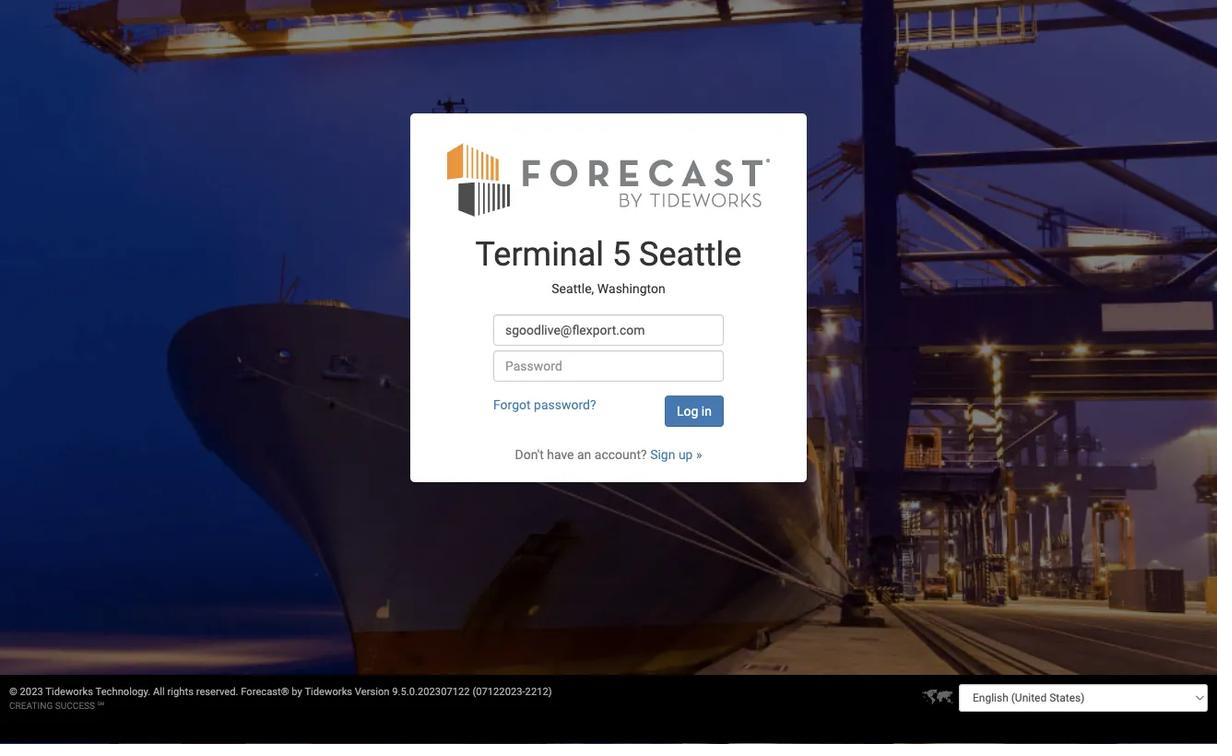 Task type: locate. For each thing, give the bounding box(es) containing it.
forgot
[[493, 397, 531, 412]]

forecast® by tideworks image
[[447, 141, 770, 218]]

log in button
[[665, 396, 724, 427]]

0 horizontal spatial tideworks
[[45, 686, 93, 698]]

don't
[[515, 447, 544, 462]]

creating
[[9, 700, 53, 711]]

in
[[702, 403, 712, 419]]

forgot password? link
[[493, 397, 596, 412]]

tideworks
[[45, 686, 93, 698], [305, 686, 352, 698]]

terminal
[[476, 235, 604, 274]]

forgot password? log in
[[493, 397, 712, 419]]

don't have an account? sign up »
[[515, 447, 702, 462]]

terminal 5 seattle seattle, washington
[[476, 235, 742, 296]]

Email or username text field
[[493, 314, 724, 346]]

1 horizontal spatial tideworks
[[305, 686, 352, 698]]

Password password field
[[493, 350, 724, 382]]

account?
[[595, 447, 647, 462]]

log
[[677, 403, 699, 419]]

forecast®
[[241, 686, 289, 698]]

tideworks up "success"
[[45, 686, 93, 698]]

tideworks right 'by' on the left bottom of page
[[305, 686, 352, 698]]

1 tideworks from the left
[[45, 686, 93, 698]]

by
[[292, 686, 302, 698]]

rights
[[167, 686, 194, 698]]

technology.
[[95, 686, 151, 698]]



Task type: describe. For each thing, give the bounding box(es) containing it.
»
[[696, 447, 702, 462]]

(07122023-
[[473, 686, 525, 698]]

all
[[153, 686, 165, 698]]

password?
[[534, 397, 596, 412]]

5
[[612, 235, 631, 274]]

washington
[[598, 281, 666, 296]]

sign up » link
[[650, 447, 702, 462]]

9.5.0.202307122
[[392, 686, 470, 698]]

2212)
[[525, 686, 552, 698]]

version
[[355, 686, 390, 698]]

2023
[[20, 686, 43, 698]]

an
[[577, 447, 592, 462]]

reserved.
[[196, 686, 238, 698]]

seattle
[[639, 235, 742, 274]]

©
[[9, 686, 17, 698]]

sign
[[650, 447, 676, 462]]

have
[[547, 447, 574, 462]]

℠
[[97, 700, 104, 711]]

seattle,
[[552, 281, 594, 296]]

success
[[55, 700, 95, 711]]

2 tideworks from the left
[[305, 686, 352, 698]]

© 2023 tideworks technology. all rights reserved. forecast® by tideworks version 9.5.0.202307122 (07122023-2212) creating success ℠
[[9, 686, 552, 711]]

up
[[679, 447, 693, 462]]



Task type: vqa. For each thing, say whether or not it's contained in the screenshot.
Success
yes



